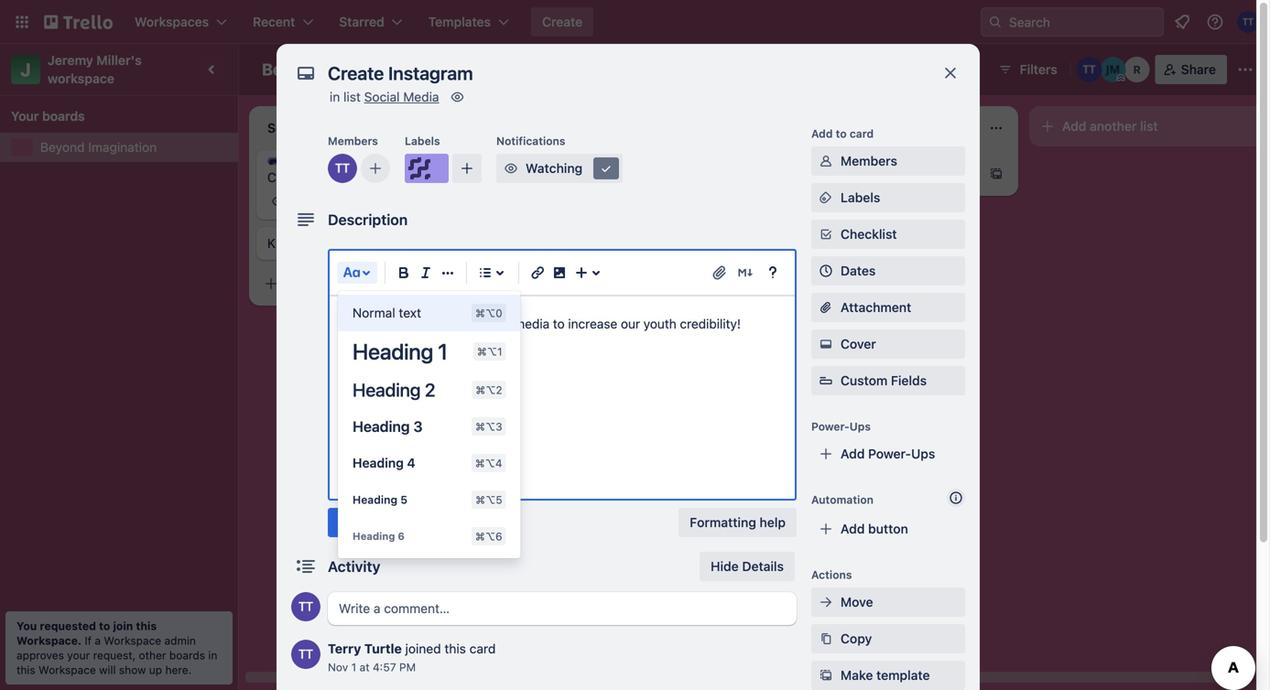 Task type: describe. For each thing, give the bounding box(es) containing it.
add button
[[841, 522, 908, 537]]

⌘⌥0
[[475, 307, 502, 320]]

save
[[339, 515, 368, 530]]

if a workspace admin approves your request, other boards in this workspace will show up here.
[[16, 635, 217, 677]]

move
[[841, 595, 873, 610]]

normal text
[[353, 305, 421, 321]]

0 horizontal spatial workspace
[[39, 664, 96, 677]]

custom
[[841, 373, 888, 388]]

beyond inside beyond imagination link
[[40, 140, 85, 155]]

hide
[[711, 559, 739, 574]]

attachment
[[841, 300, 912, 315]]

checklist
[[841, 227, 897, 242]]

beyond imagination link
[[40, 138, 227, 157]]

more formatting image
[[437, 262, 459, 284]]

0 horizontal spatial add a card button
[[256, 269, 462, 299]]

if
[[85, 635, 92, 648]]

increase
[[568, 316, 617, 332]]

heading for heading 6
[[353, 531, 395, 543]]

add power-ups
[[841, 447, 935, 462]]

media
[[514, 316, 550, 332]]

⌘⌥4
[[475, 457, 502, 470]]

to inside text field
[[553, 316, 565, 332]]

add inside add power-ups link
[[841, 447, 865, 462]]

in list social media
[[330, 89, 439, 104]]

3
[[413, 418, 423, 436]]

color: bold red, title: "thoughts" element
[[528, 158, 596, 171]]

Write a comment text field
[[328, 593, 797, 626]]

requested
[[40, 620, 96, 633]]

hide details
[[711, 559, 784, 574]]

social
[[364, 89, 400, 104]]

j
[[20, 59, 31, 80]]

heading 1
[[353, 339, 448, 365]]

here.
[[165, 664, 192, 677]]

card up members 'link'
[[850, 127, 874, 140]]

0 vertical spatial to
[[836, 127, 847, 140]]

members link
[[811, 147, 965, 176]]

sm image for move
[[817, 594, 835, 612]]

your boards
[[11, 109, 85, 124]]

you
[[16, 620, 37, 633]]

heading 6
[[353, 531, 405, 543]]

workspace visible image
[[471, 62, 486, 77]]

create for create
[[542, 14, 583, 29]]

approves
[[16, 649, 64, 662]]

to inside you requested to join this workspace.
[[99, 620, 110, 633]]

custom fields button
[[811, 372, 965, 390]]

notifications
[[496, 135, 566, 147]]

0 horizontal spatial boards
[[42, 109, 85, 124]]

1 vertical spatial labels
[[841, 190, 881, 205]]

miller's
[[97, 53, 142, 68]]

card down the meeting
[[324, 276, 351, 291]]

sm image for members
[[817, 152, 835, 170]]

jeremy miller (jeremymiller198) image
[[1101, 57, 1126, 82]]

create button
[[531, 7, 594, 37]]

formatting help
[[690, 515, 786, 530]]

help
[[760, 515, 786, 530]]

link image
[[527, 262, 549, 284]]

sm image down star or unstar board image
[[448, 88, 467, 106]]

1 horizontal spatial workspace
[[104, 635, 161, 648]]

your boards with 1 items element
[[11, 105, 218, 127]]

1 horizontal spatial color: purple, title: none image
[[405, 154, 449, 183]]

you requested to join this workspace.
[[16, 620, 157, 648]]

we must add another social media to increase our youth credibility!
[[348, 316, 741, 332]]

joined
[[405, 642, 441, 657]]

r button
[[1124, 57, 1150, 82]]

lists image
[[474, 262, 496, 284]]

sm image for make template
[[817, 667, 835, 685]]

up
[[149, 664, 162, 677]]

labels link
[[811, 183, 965, 212]]

dates button
[[811, 256, 965, 286]]

filters button
[[993, 55, 1063, 84]]

5
[[400, 494, 408, 506]]

create instagram
[[267, 170, 369, 185]]

this inside terry turtle joined this card nov 1 at 4:57 pm
[[445, 642, 466, 657]]

text styles image
[[341, 262, 363, 284]]

add button button
[[811, 515, 965, 544]]

copy link
[[811, 625, 965, 654]]

rubyanndersson (rubyanndersson) image
[[1124, 57, 1150, 82]]

2 horizontal spatial a
[[834, 166, 841, 181]]

nov
[[328, 661, 348, 674]]

watching button
[[496, 154, 623, 183]]

actions
[[811, 569, 852, 582]]

create from template… image for topmost add a card button
[[989, 167, 1004, 181]]

this inside if a workspace admin approves your request, other boards in this workspace will show up here.
[[16, 664, 35, 677]]

youth
[[644, 316, 677, 332]]

a inside if a workspace admin approves your request, other boards in this workspace will show up here.
[[95, 635, 101, 648]]

admin
[[164, 635, 196, 648]]

kickoff
[[267, 236, 309, 251]]

list inside add another list button
[[1140, 119, 1158, 134]]

nov 1 at 4:57 pm link
[[328, 661, 416, 674]]

heading 3
[[353, 418, 423, 436]]

at
[[360, 661, 370, 674]]

social
[[477, 316, 511, 332]]

heading for heading 5
[[353, 494, 398, 506]]

add inside add button button
[[841, 522, 865, 537]]

heading for heading 1
[[353, 339, 433, 365]]

jeremy
[[48, 53, 93, 68]]

kickoff meeting link
[[267, 234, 480, 253]]

share
[[1181, 62, 1216, 77]]

formatting help link
[[679, 508, 797, 538]]

power-ups
[[811, 420, 871, 433]]

sm image for cover
[[817, 335, 835, 354]]

copy
[[841, 632, 872, 647]]

1 vertical spatial beyond imagination
[[40, 140, 157, 155]]

image image
[[549, 262, 571, 284]]

terry turtle joined this card nov 1 at 4:57 pm
[[328, 642, 496, 674]]

make template link
[[811, 661, 965, 691]]

button
[[868, 522, 908, 537]]

heading 1 group
[[338, 295, 521, 555]]

heading 2
[[353, 379, 435, 401]]

cover link
[[811, 330, 965, 359]]

members inside 'link'
[[841, 153, 898, 169]]

make template
[[841, 668, 930, 683]]

workspace
[[48, 71, 114, 86]]

add
[[403, 316, 425, 332]]

power ups image
[[934, 62, 949, 77]]

6
[[398, 531, 405, 543]]

join
[[113, 620, 133, 633]]

back to home image
[[44, 7, 113, 37]]

4:57
[[373, 661, 396, 674]]

1 horizontal spatial a
[[313, 276, 320, 291]]

⌘⌥1
[[477, 345, 502, 358]]

0 vertical spatial labels
[[405, 135, 440, 147]]

normal
[[353, 305, 395, 321]]

1 vertical spatial add a card
[[286, 276, 351, 291]]

attach and insert link image
[[711, 264, 729, 282]]

add up members 'link'
[[811, 127, 833, 140]]

1 horizontal spatial in
[[330, 89, 340, 104]]

this inside you requested to join this workspace.
[[136, 620, 157, 633]]

share button
[[1156, 55, 1227, 84]]

kickoff meeting
[[267, 236, 360, 251]]

our
[[621, 316, 640, 332]]

credibility!
[[680, 316, 741, 332]]

⌘⌥5
[[476, 494, 502, 506]]



Task type: vqa. For each thing, say whether or not it's contained in the screenshot.
Imagination inside the text box
yes



Task type: locate. For each thing, give the bounding box(es) containing it.
another inside button
[[1090, 119, 1137, 134]]

hide details link
[[700, 552, 795, 582]]

0 vertical spatial add a card button
[[777, 159, 982, 189]]

in inside if a workspace admin approves your request, other boards in this workspace will show up here.
[[208, 649, 217, 662]]

1 horizontal spatial list
[[1140, 119, 1158, 134]]

will
[[99, 664, 116, 677]]

1 horizontal spatial add a card
[[806, 166, 871, 181]]

beyond inside board name text box
[[262, 60, 321, 79]]

color: purple, title: none image
[[405, 154, 449, 183], [267, 158, 304, 165]]

heading for heading 4
[[353, 456, 404, 471]]

show
[[119, 664, 146, 677]]

text
[[399, 305, 421, 321]]

1 inside terry turtle joined this card nov 1 at 4:57 pm
[[351, 661, 356, 674]]

create instagram link
[[267, 169, 480, 187]]

0 vertical spatial add a card
[[806, 166, 871, 181]]

2 vertical spatial a
[[95, 635, 101, 648]]

0 horizontal spatial list
[[344, 89, 361, 104]]

0 horizontal spatial this
[[16, 664, 35, 677]]

another down jeremy miller (jeremymiller198) image
[[1090, 119, 1137, 134]]

cover
[[841, 337, 876, 352]]

sm image for copy
[[817, 630, 835, 648]]

sm image inside "cover" link
[[817, 335, 835, 354]]

0 horizontal spatial 1
[[351, 661, 356, 674]]

1 vertical spatial create
[[267, 170, 307, 185]]

2 heading from the top
[[353, 379, 421, 401]]

add inside add another list button
[[1062, 119, 1087, 134]]

heading for heading 3
[[353, 418, 410, 436]]

imagination inside board name text box
[[325, 60, 418, 79]]

add a card down the kickoff meeting
[[286, 276, 351, 291]]

sm image inside labels link
[[817, 189, 835, 207]]

1 vertical spatial power-
[[868, 447, 911, 462]]

1 vertical spatial create from template… image
[[469, 277, 484, 291]]

sm image left make
[[817, 667, 835, 685]]

workspace down join
[[104, 635, 161, 648]]

Board name text field
[[253, 55, 427, 84]]

in
[[330, 89, 340, 104], [208, 649, 217, 662]]

ups down "fields" at the right
[[911, 447, 935, 462]]

1 vertical spatial another
[[428, 316, 473, 332]]

sm image inside members 'link'
[[817, 152, 835, 170]]

request,
[[93, 649, 136, 662]]

color: purple, title: none image right add members to card image on the left top of the page
[[405, 154, 449, 183]]

dates
[[841, 263, 876, 278]]

0 horizontal spatial members
[[328, 135, 378, 147]]

add a card button up normal on the top left of the page
[[256, 269, 462, 299]]

heading up "heading 3" at the left bottom of page
[[353, 379, 421, 401]]

sm image down add to card
[[817, 189, 835, 207]]

1 horizontal spatial this
[[136, 620, 157, 633]]

1 vertical spatial list
[[1140, 119, 1158, 134]]

1 sm image from the top
[[817, 152, 835, 170]]

⌘⌥2
[[476, 384, 502, 397]]

add power-ups link
[[811, 440, 965, 469]]

automation
[[811, 494, 874, 506]]

members
[[328, 135, 378, 147], [841, 153, 898, 169]]

labels up 'checklist'
[[841, 190, 881, 205]]

this right join
[[136, 620, 157, 633]]

4
[[407, 456, 415, 471]]

0 horizontal spatial imagination
[[88, 140, 157, 155]]

labels down the media
[[405, 135, 440, 147]]

sm image for labels
[[817, 189, 835, 207]]

bold ⌘b image
[[393, 262, 415, 284]]

add down the automation
[[841, 522, 865, 537]]

sm image
[[817, 152, 835, 170], [817, 225, 835, 244], [817, 335, 835, 354], [817, 630, 835, 648], [817, 667, 835, 685]]

star or unstar board image
[[438, 62, 453, 77]]

5 sm image from the top
[[817, 667, 835, 685]]

1 vertical spatial this
[[445, 642, 466, 657]]

add down filters button
[[1062, 119, 1087, 134]]

create from template… image
[[989, 167, 1004, 181], [469, 277, 484, 291]]

open information menu image
[[1206, 13, 1225, 31]]

create inside button
[[542, 14, 583, 29]]

to left join
[[99, 620, 110, 633]]

1 horizontal spatial imagination
[[325, 60, 418, 79]]

to up members 'link'
[[836, 127, 847, 140]]

0 horizontal spatial add a card
[[286, 276, 351, 291]]

⌘⌥3
[[475, 420, 502, 433]]

template
[[877, 668, 930, 683]]

0 horizontal spatial create
[[267, 170, 307, 185]]

editor toolbar toolbar
[[337, 258, 788, 559]]

open help dialog image
[[762, 262, 784, 284]]

must
[[370, 316, 399, 332]]

1 horizontal spatial another
[[1090, 119, 1137, 134]]

card
[[850, 127, 874, 140], [844, 166, 871, 181], [324, 276, 351, 291], [470, 642, 496, 657]]

search image
[[988, 15, 1003, 29]]

sm image
[[448, 88, 467, 106], [502, 159, 520, 178], [597, 159, 615, 178], [817, 189, 835, 207], [817, 594, 835, 612]]

automation image
[[960, 55, 985, 81]]

beyond imagination down your boards with 1 items element
[[40, 140, 157, 155]]

your
[[11, 109, 39, 124]]

jeremy miller's workspace
[[48, 53, 145, 86]]

sm image left 'checklist'
[[817, 225, 835, 244]]

0 vertical spatial this
[[136, 620, 157, 633]]

1 vertical spatial members
[[841, 153, 898, 169]]

sm image inside checklist link
[[817, 225, 835, 244]]

this
[[136, 620, 157, 633], [445, 642, 466, 657], [16, 664, 35, 677]]

1 horizontal spatial add a card button
[[777, 159, 982, 189]]

Main content area, start typing to enter text. text field
[[348, 313, 777, 335]]

1 horizontal spatial members
[[841, 153, 898, 169]]

heading for heading 2
[[353, 379, 421, 401]]

social media link
[[364, 89, 439, 104]]

add members to card image
[[368, 159, 383, 178]]

0 horizontal spatial beyond
[[40, 140, 85, 155]]

⌘⌥6
[[475, 530, 502, 543]]

2 horizontal spatial this
[[445, 642, 466, 657]]

add a card button
[[777, 159, 982, 189], [256, 269, 462, 299]]

color: purple, title: none image up create instagram
[[267, 158, 304, 165]]

1 vertical spatial in
[[208, 649, 217, 662]]

0 vertical spatial ups
[[850, 420, 871, 433]]

show menu image
[[1236, 60, 1255, 79]]

beyond imagination up "social"
[[262, 60, 418, 79]]

r
[[1133, 63, 1141, 76]]

0 horizontal spatial a
[[95, 635, 101, 648]]

another right add on the top of the page
[[428, 316, 473, 332]]

2 vertical spatial this
[[16, 664, 35, 677]]

add a card down add to card
[[806, 166, 871, 181]]

create from template… image for leftmost add a card button
[[469, 277, 484, 291]]

0 notifications image
[[1171, 11, 1193, 33]]

sm image right thoughts
[[597, 159, 615, 178]]

card inside terry turtle joined this card nov 1 at 4:57 pm
[[470, 642, 496, 657]]

in right other
[[208, 649, 217, 662]]

sm image down notifications at the left of page
[[502, 159, 520, 178]]

0 vertical spatial create from template… image
[[989, 167, 1004, 181]]

add a card
[[806, 166, 871, 181], [286, 276, 351, 291]]

a right if
[[95, 635, 101, 648]]

terry turtle (terryturtle) image
[[1077, 57, 1102, 82], [328, 154, 357, 183], [462, 191, 484, 212], [291, 593, 321, 622], [291, 640, 321, 670]]

3 heading from the top
[[353, 418, 410, 436]]

watching
[[526, 161, 583, 176]]

1 vertical spatial ups
[[911, 447, 935, 462]]

turtle
[[364, 642, 402, 657]]

1 horizontal spatial create from template… image
[[989, 167, 1004, 181]]

1 horizontal spatial to
[[553, 316, 565, 332]]

power- down "power-ups"
[[868, 447, 911, 462]]

Search field
[[1003, 8, 1163, 36]]

1 horizontal spatial 1
[[438, 339, 448, 365]]

make
[[841, 668, 873, 683]]

sm image down add to card
[[817, 152, 835, 170]]

5 heading from the top
[[353, 494, 398, 506]]

card right "joined"
[[470, 642, 496, 657]]

to
[[836, 127, 847, 140], [553, 316, 565, 332], [99, 620, 110, 633]]

1 heading from the top
[[353, 339, 433, 365]]

1 horizontal spatial create
[[542, 14, 583, 29]]

1 horizontal spatial boards
[[169, 649, 205, 662]]

formatting
[[690, 515, 756, 530]]

thoughts
[[546, 158, 596, 171]]

1 vertical spatial boards
[[169, 649, 205, 662]]

terry turtle (terryturtle) image
[[1237, 11, 1259, 33]]

sm image down actions
[[817, 594, 835, 612]]

0 horizontal spatial another
[[428, 316, 473, 332]]

ups
[[850, 420, 871, 433], [911, 447, 935, 462]]

sm image inside the copy link
[[817, 630, 835, 648]]

1 left the at
[[351, 661, 356, 674]]

sm image for watching
[[502, 159, 520, 178]]

4 sm image from the top
[[817, 630, 835, 648]]

power- down custom
[[811, 420, 850, 433]]

heading down must
[[353, 339, 433, 365]]

a down add to card
[[834, 166, 841, 181]]

heading up heading 4
[[353, 418, 410, 436]]

4 heading from the top
[[353, 456, 404, 471]]

italic ⌘i image
[[415, 262, 437, 284]]

0 vertical spatial list
[[344, 89, 361, 104]]

0 horizontal spatial create from template… image
[[469, 277, 484, 291]]

in down board name text box
[[330, 89, 340, 104]]

1 horizontal spatial ups
[[911, 447, 935, 462]]

members down add to card
[[841, 153, 898, 169]]

2 vertical spatial to
[[99, 620, 110, 633]]

1
[[438, 339, 448, 365], [351, 661, 356, 674]]

create
[[542, 14, 583, 29], [267, 170, 307, 185]]

another
[[1090, 119, 1137, 134], [428, 316, 473, 332]]

filters
[[1020, 62, 1058, 77]]

sm image left the cover
[[817, 335, 835, 354]]

ups up "add power-ups"
[[850, 420, 871, 433]]

0 vertical spatial power-
[[811, 420, 850, 433]]

imagination down your boards with 1 items element
[[88, 140, 157, 155]]

1 vertical spatial workspace
[[39, 664, 96, 677]]

primary element
[[0, 0, 1270, 44]]

this right "joined"
[[445, 642, 466, 657]]

boards down admin
[[169, 649, 205, 662]]

0 horizontal spatial in
[[208, 649, 217, 662]]

2 horizontal spatial to
[[836, 127, 847, 140]]

thinking
[[528, 170, 578, 185]]

imagination up "social"
[[325, 60, 418, 79]]

0 vertical spatial beyond
[[262, 60, 321, 79]]

description
[[328, 211, 408, 229]]

workspace down 'your'
[[39, 664, 96, 677]]

add another list
[[1062, 119, 1158, 134]]

cancel button
[[385, 508, 448, 538]]

terry
[[328, 642, 361, 657]]

sm image inside move link
[[817, 594, 835, 612]]

sm image for checklist
[[817, 225, 835, 244]]

create for create instagram
[[267, 170, 307, 185]]

1 horizontal spatial beyond imagination
[[262, 60, 418, 79]]

None text field
[[319, 57, 923, 90]]

add down "power-ups"
[[841, 447, 865, 462]]

beyond imagination inside board name text box
[[262, 60, 418, 79]]

other
[[139, 649, 166, 662]]

0 vertical spatial another
[[1090, 119, 1137, 134]]

add to card
[[811, 127, 874, 140]]

boards right your
[[42, 109, 85, 124]]

add another list button
[[1029, 106, 1270, 147]]

0 horizontal spatial labels
[[405, 135, 440, 147]]

1 vertical spatial to
[[553, 316, 565, 332]]

your
[[67, 649, 90, 662]]

to right media
[[553, 316, 565, 332]]

2 sm image from the top
[[817, 225, 835, 244]]

0 vertical spatial imagination
[[325, 60, 418, 79]]

heading 5
[[353, 494, 408, 506]]

add down kickoff
[[286, 276, 310, 291]]

list down r "button"
[[1140, 119, 1158, 134]]

0 horizontal spatial ups
[[850, 420, 871, 433]]

heading 4
[[353, 456, 415, 471]]

1 horizontal spatial beyond
[[262, 60, 321, 79]]

move link
[[811, 588, 965, 617]]

0 vertical spatial boards
[[42, 109, 85, 124]]

a
[[834, 166, 841, 181], [313, 276, 320, 291], [95, 635, 101, 648]]

0 vertical spatial create
[[542, 14, 583, 29]]

heading left 5
[[353, 494, 398, 506]]

6 heading from the top
[[353, 531, 395, 543]]

1 horizontal spatial labels
[[841, 190, 881, 205]]

0 horizontal spatial color: purple, title: none image
[[267, 158, 304, 165]]

imagination
[[325, 60, 418, 79], [88, 140, 157, 155]]

1 vertical spatial beyond
[[40, 140, 85, 155]]

1 vertical spatial a
[[313, 276, 320, 291]]

add a card button down add to card
[[777, 159, 982, 189]]

1 vertical spatial add a card button
[[256, 269, 462, 299]]

members up add members to card image on the left top of the page
[[328, 135, 378, 147]]

workspace
[[104, 635, 161, 648], [39, 664, 96, 677]]

meeting
[[312, 236, 360, 251]]

another inside text field
[[428, 316, 473, 332]]

instagram
[[310, 170, 369, 185]]

thinking link
[[528, 169, 740, 187]]

view markdown image
[[736, 264, 755, 282]]

media
[[403, 89, 439, 104]]

a left text styles image
[[313, 276, 320, 291]]

sm image left copy
[[817, 630, 835, 648]]

3 sm image from the top
[[817, 335, 835, 354]]

1 left ⌘⌥1
[[438, 339, 448, 365]]

add down add to card
[[806, 166, 830, 181]]

0 vertical spatial a
[[834, 166, 841, 181]]

sm image inside make template link
[[817, 667, 835, 685]]

boards inside if a workspace admin approves your request, other boards in this workspace will show up here.
[[169, 649, 205, 662]]

we
[[348, 316, 367, 332]]

1 inside "group"
[[438, 339, 448, 365]]

1 horizontal spatial power-
[[868, 447, 911, 462]]

0 vertical spatial workspace
[[104, 635, 161, 648]]

1 vertical spatial imagination
[[88, 140, 157, 155]]

0 vertical spatial beyond imagination
[[262, 60, 418, 79]]

fields
[[891, 373, 927, 388]]

0 horizontal spatial beyond imagination
[[40, 140, 157, 155]]

thoughts thinking
[[528, 158, 596, 185]]

heading left 4
[[353, 456, 404, 471]]

0 horizontal spatial to
[[99, 620, 110, 633]]

cancel
[[395, 515, 437, 530]]

list down board name text box
[[344, 89, 361, 104]]

0 vertical spatial 1
[[438, 339, 448, 365]]

heading down save
[[353, 531, 395, 543]]

this down approves
[[16, 664, 35, 677]]

0 horizontal spatial power-
[[811, 420, 850, 433]]

power-
[[811, 420, 850, 433], [868, 447, 911, 462]]

boards
[[42, 109, 85, 124], [169, 649, 205, 662]]

0 vertical spatial members
[[328, 135, 378, 147]]

card up labels link
[[844, 166, 871, 181]]

0 vertical spatial in
[[330, 89, 340, 104]]

1 vertical spatial 1
[[351, 661, 356, 674]]



